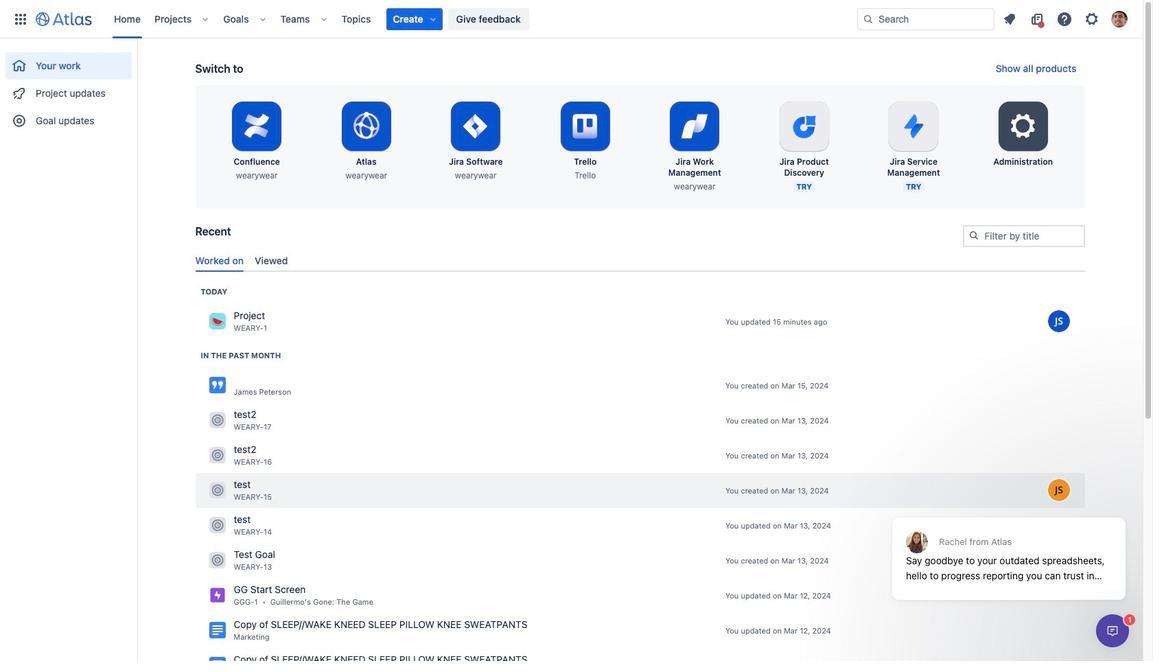 Task type: vqa. For each thing, say whether or not it's contained in the screenshot.
'dialog'
yes



Task type: locate. For each thing, give the bounding box(es) containing it.
townsquare image
[[209, 412, 226, 429], [209, 552, 226, 569]]

0 vertical spatial townsquare image
[[209, 412, 226, 429]]

settings image
[[1085, 11, 1101, 27]]

1 vertical spatial townsquare image
[[209, 552, 226, 569]]

heading
[[201, 286, 228, 297], [201, 350, 281, 361]]

settings image
[[1007, 110, 1040, 143]]

2 heading from the top
[[201, 350, 281, 361]]

townsquare image down confluence image
[[209, 412, 226, 429]]

help image
[[1057, 11, 1074, 27]]

confluence image
[[209, 377, 226, 394]]

Filter by title field
[[965, 227, 1084, 246]]

0 vertical spatial heading
[[201, 286, 228, 297]]

dialog
[[886, 484, 1133, 611], [1097, 615, 1130, 648]]

tab list
[[190, 249, 1091, 272]]

group
[[5, 38, 132, 139]]

search image
[[969, 230, 980, 241]]

1 heading from the top
[[201, 286, 228, 297]]

townsquare image up the jira icon
[[209, 552, 226, 569]]

townsquare image
[[209, 313, 226, 330], [209, 447, 226, 464], [209, 482, 226, 499], [209, 517, 226, 534]]

1 vertical spatial confluence image
[[209, 658, 226, 661]]

search image
[[863, 13, 874, 24]]

1 vertical spatial heading
[[201, 350, 281, 361]]

confluence image
[[209, 623, 226, 639], [209, 658, 226, 661]]

top element
[[8, 0, 858, 38]]

banner
[[0, 0, 1144, 38]]

0 vertical spatial dialog
[[886, 484, 1133, 611]]

None search field
[[858, 8, 995, 30]]

0 vertical spatial confluence image
[[209, 623, 226, 639]]



Task type: describe. For each thing, give the bounding box(es) containing it.
2 townsquare image from the top
[[209, 552, 226, 569]]

account image
[[1112, 11, 1128, 27]]

1 townsquare image from the top
[[209, 313, 226, 330]]

4 townsquare image from the top
[[209, 517, 226, 534]]

1 townsquare image from the top
[[209, 412, 226, 429]]

1 confluence image from the top
[[209, 623, 226, 639]]

1 vertical spatial dialog
[[1097, 615, 1130, 648]]

switch to... image
[[12, 11, 29, 27]]

2 confluence image from the top
[[209, 658, 226, 661]]

jira image
[[209, 587, 226, 604]]

notifications image
[[1002, 11, 1019, 27]]

Search field
[[858, 8, 995, 30]]

2 townsquare image from the top
[[209, 447, 226, 464]]

3 townsquare image from the top
[[209, 482, 226, 499]]



